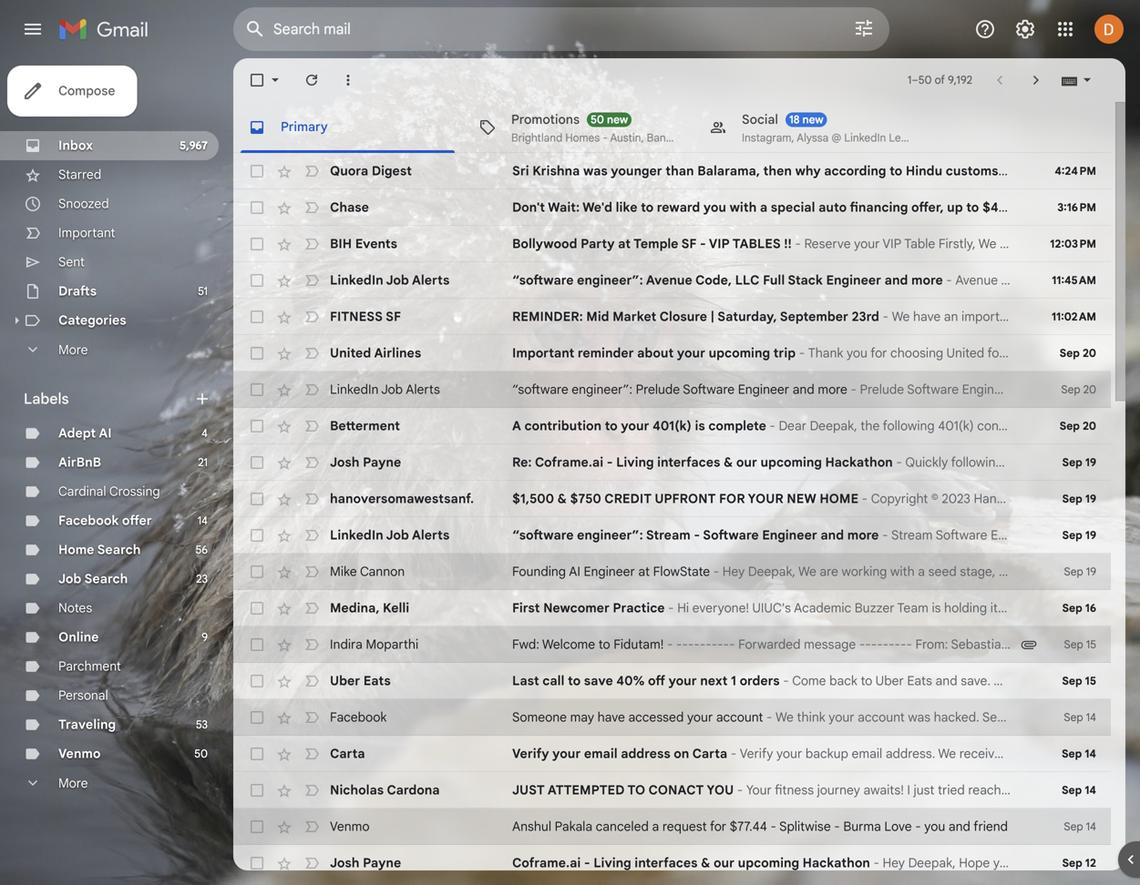 Task type: vqa. For each thing, say whether or not it's contained in the screenshot.


Task type: locate. For each thing, give the bounding box(es) containing it.
0 vertical spatial josh
[[330, 455, 360, 471]]

ai for founding
[[569, 564, 580, 580]]

moparthi
[[366, 637, 419, 653]]

sep 20 down wed, sep 20, 2023, 11:52 am element
[[1060, 420, 1096, 433]]

cell for mike cannon cell
[[512, 563, 1020, 581]]

20 down wed, sep 20, 2023, 1:26 pm element
[[1083, 383, 1096, 397]]

row containing hanoversomawestsanf.
[[233, 481, 1111, 518]]

1 linkedin from the top
[[330, 273, 383, 288]]

50 for 50
[[194, 748, 208, 762]]

2 horizontal spatial &
[[724, 455, 733, 471]]

new inside promotions, 50 new messages, tab
[[607, 113, 628, 127]]

0 vertical spatial sf
[[681, 236, 697, 252]]

important inside labels 'navigation'
[[58, 225, 115, 241]]

uber eats cell
[[330, 673, 512, 691]]

"software for "software engineer": stream - software engineer and more -
[[512, 528, 574, 544]]

alerts down "united airlines" cell
[[406, 382, 440, 398]]

bih events cell
[[330, 235, 512, 253]]

traveling
[[58, 717, 116, 733]]

19 up the tue, sep 19, 2023, 8:42 am element
[[1085, 529, 1096, 543]]

11 row from the top
[[233, 518, 1111, 554]]

cell for "united airlines" cell
[[512, 345, 1020, 363]]

social, 18 new messages, tab
[[695, 102, 924, 153]]

sep 19 cell down wed, sep 20, 2023, 8:22 am element
[[1045, 454, 1111, 472]]

2 vertical spatial linkedin job alerts
[[330, 528, 450, 544]]

2 linkedin from the top
[[330, 382, 379, 398]]

upcoming down the 'saturday,' on the right top of page
[[709, 345, 770, 361]]

18 new
[[789, 113, 824, 127]]

18 row from the top
[[233, 773, 1111, 809]]

sep for just attempted to conact you -
[[1062, 784, 1082, 798]]

cell for josh payne cell related to re:
[[512, 454, 1011, 472]]

sep 20 cell for "software engineer": prelude software engineer and more -
[[1045, 381, 1111, 399]]

2 josh from the top
[[330, 856, 360, 872]]

sri krishna was younger than balarama, then why according to hindu customs, krishna b...? cell
[[512, 162, 1083, 180]]

$77.44
[[730, 819, 767, 835]]

wed, sep 20, 2023, 1:26 pm element
[[1060, 345, 1096, 363]]

row containing fitness sf
[[233, 299, 1111, 335]]

betterment cell
[[330, 417, 512, 436]]

advanced search options image
[[846, 10, 882, 46]]

0 vertical spatial interfaces
[[657, 455, 720, 471]]

alerts down bih events cell
[[412, 273, 450, 288]]

cell for uber eats cell
[[512, 673, 1020, 691]]

4 cell from the top
[[512, 345, 1020, 363]]

1 horizontal spatial krishna
[[1005, 163, 1053, 179]]

cell containing "software engineer": avenue code, llc full stack engineer and more
[[512, 272, 1020, 290]]

thu, sep 21, 2023, 11:02 am element
[[1052, 308, 1096, 326]]

6 row from the top
[[233, 335, 1111, 372]]

cell containing founding ai engineer at flowstate
[[512, 563, 1020, 581]]

1 linkedin job alerts cell from the top
[[330, 272, 512, 290]]

0 vertical spatial living
[[616, 455, 654, 471]]

2 new from the left
[[803, 113, 824, 127]]

cell containing first newcomer practice
[[512, 600, 1020, 618]]

sep for someone may have accessed your account -
[[1064, 711, 1083, 725]]

home
[[58, 542, 94, 558]]

1 horizontal spatial our
[[736, 455, 757, 471]]

1 vertical spatial search
[[84, 571, 128, 587]]

16 cell from the top
[[512, 782, 1020, 800]]

carta up the nicholas
[[330, 746, 365, 762]]

up
[[947, 200, 963, 216]]

thu, sep 14, 2023, 11:21 am element
[[1064, 818, 1096, 837]]

sep down thu, sep 21, 2023, 11:02 am element
[[1060, 347, 1080, 360]]

row down "than"
[[233, 190, 1111, 226]]

your
[[677, 345, 705, 361], [621, 418, 649, 434], [669, 674, 697, 689], [687, 710, 713, 726], [552, 746, 581, 762]]

payne down 'betterment'
[[363, 455, 401, 471]]

josh payne cell for coframe.ai
[[330, 855, 512, 873]]

coframe.ai down contribution
[[535, 455, 604, 471]]

new for promotions
[[607, 113, 628, 127]]

0 horizontal spatial krishna
[[532, 163, 580, 179]]

cell containing $1,500 & $750 credit upfront for your new home
[[512, 490, 1020, 509]]

"software down bollywood
[[512, 273, 574, 288]]

sat, sep 16, 2023, 10:16 am element
[[1062, 600, 1096, 618]]

0 vertical spatial sep 15
[[1064, 638, 1096, 652]]

thu, sep 21, 2023, 12:03 pm element
[[1050, 235, 1096, 253]]

a
[[512, 418, 521, 434]]

upcoming up "new"
[[761, 455, 822, 471]]

cell for betterment cell
[[512, 417, 1011, 436]]

row up the on
[[233, 700, 1111, 736]]

offer,
[[911, 200, 944, 216]]

our down for
[[714, 856, 735, 872]]

5 cell from the top
[[512, 381, 1020, 399]]

sep for last call to save 40% off your next 1 orders -
[[1062, 675, 1082, 689]]

sep for founding ai engineer at flowstate -
[[1064, 566, 1083, 579]]

more button down venmo link
[[0, 769, 219, 798]]

0 vertical spatial venmo
[[58, 746, 101, 762]]

15 row from the top
[[233, 664, 1111, 700]]

bih
[[330, 236, 352, 252]]

0 vertical spatial sep 20 cell
[[1045, 345, 1111, 363]]

facebook inside labels 'navigation'
[[58, 513, 119, 529]]

job down the hanoversomawestsanf.
[[386, 528, 409, 544]]

1 vertical spatial alerts
[[406, 382, 440, 398]]

new up younger
[[607, 113, 628, 127]]

sep 14 cell up thu, sep 14, 2023, 1:50 pm element
[[1045, 709, 1111, 727]]

1 vertical spatial sep 15
[[1062, 675, 1096, 689]]

cell
[[512, 235, 1020, 253], [512, 272, 1020, 290], [512, 308, 1020, 326], [512, 345, 1020, 363], [512, 381, 1020, 399], [512, 417, 1011, 436], [512, 454, 1011, 472], [512, 490, 1020, 509], [512, 527, 1020, 545], [512, 563, 1020, 581], [512, 600, 1020, 618], [512, 636, 1020, 654], [512, 673, 1020, 691], [512, 709, 1020, 727], [512, 746, 1020, 764], [512, 782, 1020, 800], [512, 855, 1011, 873]]

payne for re: coframe.ai - living interfaces & our upcoming hackathon -
[[363, 455, 401, 471]]

sep 14 for just attempted to conact you -
[[1062, 784, 1096, 798]]

new
[[607, 113, 628, 127], [803, 113, 824, 127]]

2 vertical spatial linkedin
[[330, 528, 383, 544]]

ai for adept
[[99, 426, 112, 442]]

16 row from the top
[[233, 700, 1111, 736]]

1 vertical spatial josh payne cell
[[330, 855, 512, 873]]

and
[[885, 273, 908, 288], [793, 382, 815, 398], [821, 528, 844, 544], [949, 819, 971, 835]]

sep for a contribution to your 401(k) is complete -
[[1060, 420, 1080, 433]]

0 vertical spatial you
[[703, 200, 726, 216]]

important down snoozed link
[[58, 225, 115, 241]]

your left email
[[552, 746, 581, 762]]

cell containing important reminder about your upcoming trip
[[512, 345, 1020, 363]]

don't
[[512, 200, 545, 216]]

1 horizontal spatial sf
[[681, 236, 697, 252]]

airlines
[[374, 345, 421, 361]]

main content
[[233, 102, 1111, 886]]

linkedin for "software engineer": prelude software engineer and more
[[330, 382, 379, 398]]

14 for just attempted to conact you -
[[1085, 784, 1096, 798]]

1 row from the top
[[233, 153, 1111, 190]]

payne
[[363, 455, 401, 471], [363, 856, 401, 872]]

josh payne down 'betterment'
[[330, 455, 401, 471]]

according
[[824, 163, 886, 179]]

alerts
[[412, 273, 450, 288], [406, 382, 440, 398], [412, 528, 450, 544]]

19 inside "element"
[[1085, 456, 1096, 470]]

cell containing last call to save 40% off your next 1 orders
[[512, 673, 1020, 691]]

12:03 pm cell
[[1045, 235, 1111, 253]]

cell for indira moparthi cell
[[512, 636, 1020, 654]]

sep 19 cell
[[1045, 454, 1111, 472], [1045, 490, 1111, 509], [1045, 527, 1111, 545], [1045, 563, 1111, 581]]

2 krishna from the left
[[1005, 163, 1053, 179]]

categories
[[58, 313, 126, 329]]

15 cell from the top
[[512, 746, 1020, 764]]

1 "software from the top
[[512, 273, 574, 288]]

interfaces down "request"
[[635, 856, 698, 872]]

engineer": down reminder
[[572, 382, 633, 398]]

new right 18
[[803, 113, 824, 127]]

11 cell from the top
[[512, 600, 1020, 618]]

1 vertical spatial josh payne
[[330, 856, 401, 872]]

None checkbox
[[248, 71, 266, 89], [248, 162, 266, 180], [248, 199, 266, 217], [248, 272, 266, 290], [248, 345, 266, 363], [248, 417, 266, 436], [248, 454, 266, 472], [248, 490, 266, 509], [248, 527, 266, 545], [248, 563, 266, 581], [248, 600, 266, 618], [248, 709, 266, 727], [248, 746, 266, 764], [248, 782, 266, 800], [248, 818, 266, 837], [248, 855, 266, 873], [248, 71, 266, 89], [248, 162, 266, 180], [248, 199, 266, 217], [248, 272, 266, 290], [248, 345, 266, 363], [248, 417, 266, 436], [248, 454, 266, 472], [248, 490, 266, 509], [248, 527, 266, 545], [248, 563, 266, 581], [248, 600, 266, 618], [248, 709, 266, 727], [248, 746, 266, 764], [248, 782, 266, 800], [248, 818, 266, 837], [248, 855, 266, 873]]

cell containing someone may have accessed your account
[[512, 709, 1020, 727]]

sep 14 cell for verify your email address on carta -
[[1045, 746, 1111, 764]]

customs,
[[946, 163, 1002, 179]]

$1,500
[[512, 491, 554, 507]]

0 vertical spatial 50
[[919, 73, 932, 87]]

job down airlines
[[381, 382, 403, 398]]

row containing bih events
[[233, 226, 1111, 262]]

1 vertical spatial 1
[[731, 674, 736, 689]]

sent
[[58, 254, 85, 270]]

2 vertical spatial engineer":
[[577, 528, 643, 544]]

tue, sep 12, 2023, 2:40 pm element
[[1062, 855, 1096, 873]]

8 row from the top
[[233, 408, 1111, 445]]

new
[[787, 491, 816, 507]]

linkedin job alerts cell
[[330, 272, 512, 290], [330, 381, 512, 399], [330, 527, 512, 545]]

13 row from the top
[[233, 591, 1111, 627]]

labels heading
[[24, 390, 193, 408]]

job
[[386, 273, 409, 288], [381, 382, 403, 398], [386, 528, 409, 544], [58, 571, 81, 587]]

facebook inside cell
[[330, 710, 387, 726]]

social heading
[[695, 102, 924, 153]]

14 for someone may have accessed your account -
[[1086, 711, 1096, 725]]

thu, sep 14, 2023, 1:59 pm element
[[1064, 709, 1096, 727]]

1 vertical spatial at
[[638, 564, 650, 580]]

0 horizontal spatial 1
[[731, 674, 736, 689]]

adept
[[58, 426, 96, 442]]

upcoming down anshul pakala canceled a request for $77.44 - splitwise - burma love - you and friend link
[[738, 856, 799, 872]]

14 down thu, sep 14, 2023, 1:59 pm element
[[1085, 748, 1096, 762]]

tue, sep 19, 2023, 7:30 pm element
[[1062, 454, 1096, 472]]

josh payne cell for re:
[[330, 454, 512, 472]]

search down home search link
[[84, 571, 128, 587]]

4:24 pm
[[1055, 165, 1096, 178]]

row down "software engineer": prelude software engineer and more -
[[233, 408, 1111, 445]]

17 row from the top
[[233, 736, 1111, 773]]

fitness sf cell
[[330, 308, 512, 326]]

& left $750
[[557, 491, 567, 507]]

2 payne from the top
[[363, 856, 401, 872]]

row down conact
[[233, 809, 1111, 846]]

canceled
[[596, 819, 649, 835]]

was
[[583, 163, 608, 179]]

sep 14 down thu, sep 14, 2023, 1:50 pm element
[[1062, 784, 1096, 798]]

1 vertical spatial our
[[714, 856, 735, 872]]

thu, sep 14, 2023, 1:49 pm element
[[1062, 782, 1096, 800]]

2 linkedin job alerts from the top
[[330, 382, 440, 398]]

2 josh payne cell from the top
[[330, 855, 512, 873]]

row down avenue
[[233, 299, 1111, 335]]

venmo link
[[58, 746, 101, 762]]

hackathon up home
[[825, 455, 893, 471]]

0 vertical spatial sep 15 cell
[[1045, 636, 1111, 654]]

sep 19 cell for hackathon
[[1045, 454, 1111, 472]]

ai
[[99, 426, 112, 442], [569, 564, 580, 580]]

tab list
[[233, 102, 1111, 153]]

tue, sep 19, 2023, 12:15 pm element
[[1062, 527, 1096, 545]]

sep down sep 16 cell
[[1064, 638, 1083, 652]]

1 vertical spatial 20
[[1083, 383, 1096, 397]]

0 horizontal spatial facebook
[[58, 513, 119, 529]]

job for "software engineer": stream - software engineer and more -
[[386, 528, 409, 544]]

0 vertical spatial search
[[97, 542, 141, 558]]

0 vertical spatial software
[[683, 382, 735, 398]]

ai inside labels 'navigation'
[[99, 426, 112, 442]]

20 for important reminder about your upcoming trip -
[[1083, 347, 1096, 360]]

1 horizontal spatial at
[[638, 564, 650, 580]]

9 row from the top
[[233, 445, 1111, 481]]

younger
[[611, 163, 662, 179]]

cell containing verify your email address on carta
[[512, 746, 1020, 764]]

sep 20 cell
[[1045, 345, 1111, 363], [1045, 381, 1111, 399], [1045, 417, 1111, 436]]

call
[[543, 674, 565, 689]]

1 vertical spatial sep 20 cell
[[1045, 381, 1111, 399]]

2 "software from the top
[[512, 382, 568, 398]]

2 vertical spatial sep 20
[[1060, 420, 1096, 433]]

promotions heading
[[464, 102, 694, 153]]

sep 19
[[1062, 456, 1096, 470], [1062, 493, 1096, 506], [1062, 529, 1096, 543], [1064, 566, 1096, 579]]

0 vertical spatial "software
[[512, 273, 574, 288]]

cell for "software engineer": stream - software engineer and more - linkedin job alerts cell
[[512, 527, 1020, 545]]

row
[[233, 153, 1111, 190], [233, 190, 1111, 226], [233, 226, 1111, 262], [233, 262, 1111, 299], [233, 299, 1111, 335], [233, 335, 1111, 372], [233, 372, 1111, 408], [233, 408, 1111, 445], [233, 445, 1111, 481], [233, 481, 1111, 518], [233, 518, 1111, 554], [233, 554, 1111, 591], [233, 591, 1111, 627], [233, 627, 1111, 664], [233, 664, 1111, 700], [233, 700, 1111, 736], [233, 736, 1111, 773], [233, 773, 1111, 809], [233, 809, 1111, 846], [233, 846, 1111, 882]]

facebook for facebook
[[330, 710, 387, 726]]

2 sep 20 cell from the top
[[1045, 381, 1111, 399]]

3 "software from the top
[[512, 528, 574, 544]]

None search field
[[233, 7, 890, 51]]

at right party
[[618, 236, 631, 252]]

"software up contribution
[[512, 382, 568, 398]]

0 horizontal spatial &
[[557, 491, 567, 507]]

1 more from the top
[[58, 342, 88, 358]]

attempted
[[548, 783, 625, 799]]

starred
[[58, 167, 101, 183]]

3 sep 19 cell from the top
[[1045, 527, 1111, 545]]

sep 20 for important reminder about your upcoming trip -
[[1060, 347, 1096, 360]]

19 up 16
[[1086, 566, 1096, 579]]

inbox link
[[58, 138, 93, 154]]

0 horizontal spatial venmo
[[58, 746, 101, 762]]

1 vertical spatial important
[[512, 345, 574, 361]]

2 row from the top
[[233, 190, 1111, 226]]

1 vertical spatial software
[[703, 528, 759, 544]]

1 horizontal spatial &
[[701, 856, 710, 872]]

sf up airlines
[[386, 309, 401, 325]]

6 cell from the top
[[512, 417, 1011, 436]]

more for 2nd more button from the bottom
[[58, 342, 88, 358]]

2 vertical spatial alerts
[[412, 528, 450, 544]]

0 horizontal spatial carta
[[330, 746, 365, 762]]

job for "software engineer": prelude software engineer and more -
[[381, 382, 403, 398]]

software down for at the bottom right of the page
[[703, 528, 759, 544]]

josh payne down venmo cell
[[330, 856, 401, 872]]

9 cell from the top
[[512, 527, 1020, 545]]

linkedin
[[330, 273, 383, 288], [330, 382, 379, 398], [330, 528, 383, 544]]

1 krishna from the left
[[532, 163, 580, 179]]

0 vertical spatial a
[[760, 200, 768, 216]]

mike cannon cell
[[330, 563, 512, 581]]

important link
[[58, 225, 115, 241]]

1 vertical spatial josh
[[330, 856, 360, 872]]

linkedin job alerts cell down bih events cell
[[330, 272, 512, 290]]

sep left 16
[[1062, 602, 1083, 616]]

sep 19 cell down tue, sep 19, 2023, 3:20 pm element
[[1045, 527, 1111, 545]]

0 horizontal spatial new
[[607, 113, 628, 127]]

1 horizontal spatial new
[[803, 113, 824, 127]]

you inside 'link'
[[703, 200, 726, 216]]

nicholas cardona cell
[[330, 782, 512, 800]]

engineer up the "23rd"
[[826, 273, 881, 288]]

20 up the tue, sep 19, 2023, 7:30 pm "element"
[[1083, 420, 1096, 433]]

0 vertical spatial linkedin job alerts cell
[[330, 272, 512, 290]]

about
[[637, 345, 674, 361]]

0 vertical spatial payne
[[363, 455, 401, 471]]

row down 401(k)
[[233, 445, 1111, 481]]

your
[[748, 491, 784, 507]]

cell containing coframe.ai - living interfaces & our upcoming hackathon
[[512, 855, 1011, 873]]

cell containing just attempted to conact you
[[512, 782, 1020, 800]]

job search link
[[58, 571, 128, 587]]

engineer
[[826, 273, 881, 288], [738, 382, 789, 398], [762, 528, 817, 544], [584, 564, 635, 580]]

1 sep 19 cell from the top
[[1045, 454, 1111, 472]]

1 vertical spatial 50
[[591, 113, 604, 127]]

56
[[196, 544, 208, 557]]

23rd
[[852, 309, 880, 325]]

2 cell from the top
[[512, 272, 1020, 290]]

fri, sep 15, 2023, 11:37 am element
[[1062, 673, 1096, 691]]

0 vertical spatial hackathon
[[825, 455, 893, 471]]

1 horizontal spatial ai
[[569, 564, 580, 580]]

facebook for facebook offer
[[58, 513, 119, 529]]

cell containing "software engineer": stream - software engineer and more
[[512, 527, 1020, 545]]

2 linkedin job alerts cell from the top
[[330, 381, 512, 399]]

14 up 56 at the bottom left
[[197, 515, 208, 528]]

job up notes
[[58, 571, 81, 587]]

categories link
[[58, 313, 126, 329]]

1 carta from the left
[[330, 746, 365, 762]]

sep 19 down the tue, sep 19, 2023, 7:30 pm "element"
[[1062, 493, 1096, 506]]

sep 15 cell up thu, sep 14, 2023, 1:59 pm element
[[1045, 673, 1111, 691]]

1 josh from the top
[[330, 455, 360, 471]]

sep 15 up thu, sep 14, 2023, 1:59 pm element
[[1062, 675, 1096, 689]]

1 horizontal spatial venmo
[[330, 819, 370, 835]]

ai right the adept
[[99, 426, 112, 442]]

sep 16 cell
[[1045, 600, 1111, 618]]

more down september
[[818, 382, 848, 398]]

12 row from the top
[[233, 554, 1111, 591]]

1 vertical spatial you
[[924, 819, 945, 835]]

50 inside labels 'navigation'
[[194, 748, 208, 762]]

19 row from the top
[[233, 809, 1111, 846]]

sep 12 cell
[[1045, 855, 1111, 873]]

2 vertical spatial linkedin job alerts cell
[[330, 527, 512, 545]]

a right with
[[760, 200, 768, 216]]

"software
[[512, 273, 574, 288], [512, 382, 568, 398], [512, 528, 574, 544]]

prelude
[[636, 382, 680, 398]]

1 linkedin job alerts from the top
[[330, 273, 450, 288]]

traveling link
[[58, 717, 116, 733]]

1 josh payne from the top
[[330, 455, 401, 471]]

0 horizontal spatial sf
[[386, 309, 401, 325]]

1 vertical spatial 15
[[1085, 675, 1096, 689]]

adept ai
[[58, 426, 112, 442]]

0 vertical spatial important
[[58, 225, 115, 241]]

1 horizontal spatial facebook
[[330, 710, 387, 726]]

tue, sep 19, 2023, 3:20 pm element
[[1062, 490, 1096, 509]]

1 vertical spatial more
[[818, 382, 848, 398]]

1 new from the left
[[607, 113, 628, 127]]

0 horizontal spatial ai
[[99, 426, 112, 442]]

more
[[911, 273, 943, 288], [818, 382, 848, 398], [847, 528, 879, 544]]

sep for coframe.ai - living interfaces & our upcoming hackathon -
[[1062, 857, 1083, 871]]

sep 15 cell
[[1045, 636, 1111, 654], [1045, 673, 1111, 691]]

0 vertical spatial alerts
[[412, 273, 450, 288]]

1 vertical spatial "software
[[512, 382, 568, 398]]

row up stream
[[233, 481, 1111, 518]]

3 linkedin job alerts from the top
[[330, 528, 450, 544]]

8 cell from the top
[[512, 490, 1020, 509]]

bollywood
[[512, 236, 577, 252]]

1 vertical spatial sf
[[386, 309, 401, 325]]

hackathon down burma on the bottom right of page
[[803, 856, 870, 872]]

credit
[[604, 491, 652, 507]]

1 vertical spatial more button
[[0, 769, 219, 798]]

sep 14 cell up thu, sep 14, 2023, 1:49 pm element at the bottom right of the page
[[1045, 746, 1111, 764]]

primary tab
[[233, 102, 462, 153]]

fitness
[[330, 309, 383, 325]]

linkedin up fitness
[[330, 273, 383, 288]]

None checkbox
[[248, 235, 266, 253], [248, 308, 266, 326], [248, 381, 266, 399], [248, 636, 266, 654], [248, 673, 266, 691], [248, 235, 266, 253], [248, 308, 266, 326], [248, 381, 266, 399], [248, 636, 266, 654], [248, 673, 266, 691]]

coframe.ai
[[535, 455, 604, 471], [512, 856, 581, 872]]

0 vertical spatial facebook
[[58, 513, 119, 529]]

2 vertical spatial sep 20 cell
[[1045, 417, 1111, 436]]

facebook
[[58, 513, 119, 529], [330, 710, 387, 726]]

cell for the hanoversomawestsanf. "cell" in the left of the page
[[512, 490, 1020, 509]]

1 horizontal spatial carta
[[692, 746, 727, 762]]

sep up thu, sep 14, 2023, 1:59 pm element
[[1062, 675, 1082, 689]]

gmail image
[[58, 11, 158, 47]]

linkedin job alerts up cannon
[[330, 528, 450, 544]]

row containing indira moparthi
[[233, 627, 1111, 664]]

0 vertical spatial josh payne cell
[[330, 454, 512, 472]]

1 horizontal spatial 1
[[908, 73, 912, 87]]

3 cell from the top
[[512, 308, 1020, 326]]

new inside social, 18 new messages, tab
[[803, 113, 824, 127]]

venmo inside venmo cell
[[330, 819, 370, 835]]

|
[[711, 309, 715, 325]]

thu, sep 14, 2023, 1:50 pm element
[[1062, 746, 1096, 764]]

0 horizontal spatial at
[[618, 236, 631, 252]]

full
[[763, 273, 785, 288]]

40%
[[616, 674, 645, 689]]

sep 20 cell down 11:02 am cell
[[1045, 345, 1111, 363]]

3 linkedin job alerts cell from the top
[[330, 527, 512, 545]]

cell containing "software engineer": prelude software engineer and more
[[512, 381, 1020, 399]]

main menu image
[[22, 18, 44, 40]]

sep up sep 12 cell
[[1064, 821, 1083, 834]]

13 cell from the top
[[512, 673, 1020, 691]]

coframe.ai - living interfaces & our upcoming hackathon -
[[512, 856, 883, 872]]

party
[[581, 236, 615, 252]]

11:45 am
[[1052, 274, 1096, 288]]

important inside primary tab panel
[[512, 345, 574, 361]]

1 horizontal spatial a
[[760, 200, 768, 216]]

sep 19 cell up sep 16 cell
[[1045, 563, 1111, 581]]

venmo down the nicholas
[[330, 819, 370, 835]]

1 vertical spatial &
[[557, 491, 567, 507]]

thu, sep 21, 2023, 4:24 pm element
[[1055, 162, 1096, 180]]

josh for coframe.ai - living interfaces & our upcoming hackathon
[[330, 856, 360, 872]]

important down reminder:
[[512, 345, 574, 361]]

0 vertical spatial upcoming
[[709, 345, 770, 361]]

2 more button from the top
[[0, 769, 219, 798]]

"software engineer": avenue code, llc full stack engineer and more -
[[512, 273, 955, 288]]

2 josh payne from the top
[[330, 856, 401, 872]]

1 sep 20 cell from the top
[[1045, 345, 1111, 363]]

labels navigation
[[0, 58, 233, 886]]

cell for josh payne cell for coframe.ai
[[512, 855, 1011, 873]]

grid
[[233, 153, 1111, 886]]

cell containing bollywood party at temple sf - vip tables !!
[[512, 235, 1020, 253]]

1 vertical spatial sep 15 cell
[[1045, 673, 1111, 691]]

0 vertical spatial josh payne
[[330, 455, 401, 471]]

sep 14 cell
[[1045, 709, 1111, 727], [1045, 746, 1111, 764], [1062, 782, 1096, 800], [1045, 818, 1111, 837]]

0 vertical spatial linkedin
[[330, 273, 383, 288]]

more image
[[339, 71, 357, 89]]

10 cell from the top
[[512, 563, 1020, 581]]

row up reward
[[233, 153, 1111, 190]]

15 for fri, sep 15, 2023, 1:55 pm element
[[1086, 638, 1096, 652]]

facebook offer link
[[58, 513, 152, 529]]

kelli
[[383, 601, 409, 617]]

0 vertical spatial more button
[[0, 335, 219, 365]]

tab list containing promotions
[[233, 102, 1111, 153]]

a inside 'link'
[[760, 200, 768, 216]]

new for social
[[803, 113, 824, 127]]

ai inside primary tab panel
[[569, 564, 580, 580]]

12 cell from the top
[[512, 636, 1020, 654]]

5 row from the top
[[233, 299, 1111, 335]]

search mail image
[[239, 13, 272, 46]]

cell containing re: coframe.ai - living interfaces & our upcoming hackathon
[[512, 454, 1011, 472]]

row up avenue
[[233, 226, 1111, 262]]

1 vertical spatial engineer":
[[572, 382, 633, 398]]

chase
[[330, 200, 369, 216]]

josh payne cell
[[330, 454, 512, 472], [330, 855, 512, 873]]

row containing nicholas cardona
[[233, 773, 1111, 809]]

row containing quora digest
[[233, 153, 1111, 190]]

3 sep 20 cell from the top
[[1045, 417, 1111, 436]]

20
[[1083, 347, 1096, 360], [1083, 383, 1096, 397], [1083, 420, 1096, 433]]

sep 14
[[1064, 711, 1096, 725], [1062, 748, 1096, 762], [1062, 784, 1096, 798], [1064, 821, 1096, 834]]

10 row from the top
[[233, 481, 1111, 518]]

7 cell from the top
[[512, 454, 1011, 472]]

0 vertical spatial 1
[[908, 73, 912, 87]]

row up "off"
[[233, 627, 1111, 664]]

linkedin job alerts down united airlines on the top of page
[[330, 382, 440, 398]]

sep 19 cell for -
[[1045, 527, 1111, 545]]

0 vertical spatial engineer":
[[577, 273, 643, 288]]

interfaces
[[657, 455, 720, 471], [635, 856, 698, 872]]

2 sep 19 cell from the top
[[1045, 490, 1111, 509]]

splitwise
[[779, 819, 831, 835]]

row containing medina, kelli
[[233, 591, 1111, 627]]

to right contribution
[[605, 418, 618, 434]]

1 vertical spatial interfaces
[[635, 856, 698, 872]]

0 vertical spatial ai
[[99, 426, 112, 442]]

eats
[[363, 674, 391, 689]]

2 vertical spatial more
[[847, 528, 879, 544]]

3 linkedin from the top
[[330, 528, 383, 544]]

josh payne for coframe.ai - living interfaces & our upcoming hackathon
[[330, 856, 401, 872]]

and left friend
[[949, 819, 971, 835]]

a
[[760, 200, 768, 216], [652, 819, 659, 835]]

14 cell from the top
[[512, 709, 1020, 727]]

1 cell from the top
[[512, 235, 1020, 253]]

1 vertical spatial linkedin job alerts
[[330, 382, 440, 398]]

19 for -
[[1085, 529, 1096, 543]]

1 josh payne cell from the top
[[330, 454, 512, 472]]

sep 16
[[1062, 602, 1096, 616]]

0 horizontal spatial important
[[58, 225, 115, 241]]

sep down wed, sep 20, 2023, 8:22 am element
[[1062, 456, 1083, 470]]

venmo inside labels 'navigation'
[[58, 746, 101, 762]]

krishna left b...?
[[1005, 163, 1053, 179]]

50 inside tab
[[591, 113, 604, 127]]

3 row from the top
[[233, 226, 1111, 262]]

2 vertical spatial 20
[[1083, 420, 1096, 433]]

medina, kelli
[[330, 601, 409, 617]]

1 payne from the top
[[363, 455, 401, 471]]

20 up wed, sep 20, 2023, 11:52 am element
[[1083, 347, 1096, 360]]

cell for linkedin job alerts cell corresponding to "software engineer": avenue code, llc full stack engineer and more -
[[512, 272, 1020, 290]]

search down facebook offer
[[97, 542, 141, 558]]

promotions, 50 new messages, tab
[[464, 102, 694, 153]]

mid
[[586, 309, 609, 325]]

quora digest
[[330, 163, 412, 179]]

&
[[724, 455, 733, 471], [557, 491, 567, 507], [701, 856, 710, 872]]

thu, sep 21, 2023, 11:45 am element
[[1052, 272, 1096, 290]]

14 row from the top
[[233, 627, 1111, 664]]

has attachment image
[[1020, 636, 1038, 654]]

cell containing reminder: mid market closure | saturday, september 23rd
[[512, 308, 1020, 326]]

you left with
[[703, 200, 726, 216]]

for
[[719, 491, 745, 507]]

0 horizontal spatial a
[[652, 819, 659, 835]]

engineer": up founding ai engineer at flowstate -
[[577, 528, 643, 544]]

cell containing fwd: welcome to fidutam!
[[512, 636, 1020, 654]]

why
[[795, 163, 821, 179]]

sep for "software engineer": stream - software engineer and more -
[[1062, 529, 1083, 543]]

don't wait: we'd like to reward you with a special auto financing offer, up to $45,000 link
[[512, 199, 1036, 217]]

sep for $1,500 & $750 credit upfront for your new home -
[[1062, 493, 1083, 506]]

sep 14 cell for someone may have accessed your account -
[[1045, 709, 1111, 727]]

cell containing a contribution to your 401(k) is complete
[[512, 417, 1011, 436]]

50 for 50 new
[[591, 113, 604, 127]]

17 cell from the top
[[512, 855, 1011, 873]]

indira
[[330, 637, 363, 653]]

2 more from the top
[[58, 776, 88, 792]]

auto
[[819, 200, 847, 216]]

at
[[618, 236, 631, 252], [638, 564, 650, 580]]

at up practice
[[638, 564, 650, 580]]

1 left of
[[908, 73, 912, 87]]

1 vertical spatial a
[[652, 819, 659, 835]]

hackathon
[[825, 455, 893, 471], [803, 856, 870, 872]]

"software up founding
[[512, 528, 574, 544]]

engineer down trip
[[738, 382, 789, 398]]

sep up thu, sep 14, 2023, 1:49 pm element at the bottom right of the page
[[1062, 748, 1082, 762]]

ai right founding
[[569, 564, 580, 580]]

0 vertical spatial more
[[58, 342, 88, 358]]

more down home
[[847, 528, 879, 544]]

1 vertical spatial venmo
[[330, 819, 370, 835]]

josh payne cell up the hanoversomawestsanf. "cell" in the left of the page
[[330, 454, 512, 472]]

1 vertical spatial ai
[[569, 564, 580, 580]]



Task type: describe. For each thing, give the bounding box(es) containing it.
sep 19 for home
[[1062, 493, 1096, 506]]

linkedin job alerts for "software engineer": stream - software engineer and more
[[330, 528, 450, 544]]

sep 20 for a contribution to your 401(k) is complete -
[[1060, 420, 1096, 433]]

stack
[[788, 273, 823, 288]]

engineer up first newcomer practice -
[[584, 564, 635, 580]]

support image
[[974, 18, 996, 40]]

to left fidutam! at the bottom right of page
[[599, 637, 610, 653]]

nicholas
[[330, 783, 384, 799]]

2 sep 15 cell from the top
[[1045, 673, 1111, 691]]

7 row from the top
[[233, 372, 1111, 408]]

digest
[[372, 163, 412, 179]]

sep for first newcomer practice -
[[1062, 602, 1083, 616]]

alerts for "software engineer": stream - software engineer and more -
[[412, 528, 450, 544]]

wait:
[[548, 200, 580, 216]]

sep 14 for verify your email address on carta -
[[1062, 748, 1096, 762]]

12
[[1085, 857, 1096, 871]]

row containing carta
[[233, 736, 1111, 773]]

2 carta from the left
[[692, 746, 727, 762]]

saturday,
[[718, 309, 777, 325]]

older image
[[1027, 71, 1045, 89]]

11:02 am cell
[[1045, 308, 1111, 326]]

sep 15 for fri, sep 15, 2023, 11:37 am element
[[1062, 675, 1096, 689]]

sep 19 down tue, sep 19, 2023, 12:15 pm element
[[1064, 566, 1096, 579]]

medina, kelli cell
[[330, 600, 512, 618]]

chase cell
[[330, 199, 512, 217]]

linkedin job alerts for "software engineer": avenue code, llc full stack engineer and more
[[330, 273, 450, 288]]

1 inside primary tab panel
[[731, 674, 736, 689]]

cell for "software engineer": prelude software engineer and more - linkedin job alerts cell
[[512, 381, 1020, 399]]

starred link
[[58, 167, 101, 183]]

than
[[666, 163, 694, 179]]

anshul
[[512, 819, 551, 835]]

"software engineer": stream - software engineer and more -
[[512, 528, 891, 544]]

row containing chase
[[233, 190, 1111, 226]]

19 for hackathon
[[1085, 456, 1096, 470]]

wed, sep 20, 2023, 8:22 am element
[[1060, 417, 1096, 436]]

accessed
[[628, 710, 684, 726]]

sep 14 for someone may have accessed your account -
[[1064, 711, 1096, 725]]

united airlines cell
[[330, 345, 512, 363]]

row containing facebook
[[233, 700, 1111, 736]]

20 for "software engineer": prelude software engineer and more -
[[1083, 383, 1096, 397]]

complete
[[709, 418, 766, 434]]

sf inside cell
[[386, 309, 401, 325]]

primary tab panel
[[233, 153, 1111, 886]]

0 vertical spatial coframe.ai
[[535, 455, 604, 471]]

2 vertical spatial &
[[701, 856, 710, 872]]

search for job search
[[84, 571, 128, 587]]

sep for re: coframe.ai - living interfaces & our upcoming hackathon -
[[1062, 456, 1083, 470]]

1 vertical spatial living
[[594, 856, 631, 872]]

sep 14 cell for just attempted to conact you -
[[1062, 782, 1096, 800]]

row containing venmo
[[233, 809, 1111, 846]]

reminder: mid market closure | saturday, september 23rd -
[[512, 309, 892, 325]]

sep 19 for hackathon
[[1062, 456, 1096, 470]]

josh for re: coframe.ai - living interfaces & our upcoming hackathon
[[330, 455, 360, 471]]

main content containing promotions
[[233, 102, 1111, 886]]

alerts for "software engineer": prelude software engineer and more -
[[406, 382, 440, 398]]

is
[[695, 418, 705, 434]]

airbnb
[[58, 455, 101, 471]]

cardinal crossing link
[[58, 484, 160, 500]]

0 vertical spatial at
[[618, 236, 631, 252]]

2 horizontal spatial 50
[[919, 73, 932, 87]]

facebook cell
[[330, 709, 512, 727]]

last
[[512, 674, 539, 689]]

sep 20 for "software engineer": prelude software engineer and more -
[[1061, 383, 1096, 397]]

row containing uber eats
[[233, 664, 1111, 700]]

important for important reminder about your upcoming trip -
[[512, 345, 574, 361]]

hanoversomawestsanf. cell
[[330, 490, 512, 509]]

and down financing
[[885, 273, 908, 288]]

1 vertical spatial coframe.ai
[[512, 856, 581, 872]]

with
[[730, 200, 757, 216]]

fwd:
[[512, 637, 539, 653]]

job inside labels 'navigation'
[[58, 571, 81, 587]]

search for home search
[[97, 542, 141, 558]]

settings image
[[1014, 18, 1036, 40]]

next
[[700, 674, 728, 689]]

sep 19 cell for home
[[1045, 490, 1111, 509]]

fri, sep 15, 2023, 1:55 pm element
[[1064, 636, 1096, 654]]

your right "about"
[[677, 345, 705, 361]]

for
[[710, 819, 727, 835]]

and down trip
[[793, 382, 815, 398]]

carta cell
[[330, 746, 512, 764]]

just
[[512, 783, 545, 799]]

uber eats
[[330, 674, 391, 689]]

cell for facebook cell
[[512, 709, 1020, 727]]

4:24 pm cell
[[1045, 162, 1111, 180]]

burma
[[843, 819, 881, 835]]

1 vertical spatial hackathon
[[803, 856, 870, 872]]

tables
[[733, 236, 781, 252]]

engineer": for stream
[[577, 528, 643, 544]]

request
[[662, 819, 707, 835]]

grid containing quora digest
[[233, 153, 1111, 886]]

quora digest cell
[[330, 162, 512, 180]]

5,967
[[180, 139, 208, 153]]

wed, sep 20, 2023, 11:52 am element
[[1061, 381, 1096, 399]]

11:02 am
[[1052, 310, 1096, 324]]

code,
[[695, 273, 732, 288]]

3:16 pm
[[1058, 201, 1096, 215]]

newcomer
[[543, 601, 610, 617]]

trip
[[773, 345, 796, 361]]

20 for a contribution to your 401(k) is complete -
[[1083, 420, 1096, 433]]

founding ai engineer at flowstate -
[[512, 564, 723, 580]]

to left hindu on the right of page
[[890, 163, 903, 179]]

sep 15 for fri, sep 15, 2023, 1:55 pm element
[[1064, 638, 1096, 652]]

53
[[196, 719, 208, 732]]

labels
[[24, 390, 69, 408]]

sep 20 cell for important reminder about your upcoming trip -
[[1045, 345, 1111, 363]]

cannon
[[360, 564, 405, 580]]

cardinal
[[58, 484, 106, 500]]

don't wait: we'd like to reward you with a special auto financing offer, up to $45,000 cell
[[512, 199, 1036, 217]]

uber
[[330, 674, 360, 689]]

orders
[[740, 674, 780, 689]]

last call to save 40% off your next 1 orders -
[[512, 674, 792, 689]]

alerts for "software engineer": avenue code, llc full stack engineer and more -
[[412, 273, 450, 288]]

Search mail text field
[[273, 20, 802, 38]]

drafts
[[58, 283, 97, 299]]

important for important
[[58, 225, 115, 241]]

your right "off"
[[669, 674, 697, 689]]

fidutam!
[[614, 637, 664, 653]]

promotions
[[511, 112, 580, 128]]

thu, sep 21, 2023, 3:16 pm element
[[1058, 199, 1096, 217]]

11:45 am cell
[[1045, 272, 1111, 290]]

cell for nicholas cardona cell
[[512, 782, 1020, 800]]

to right call
[[568, 674, 581, 689]]

cell for fitness sf cell
[[512, 308, 1020, 326]]

have
[[598, 710, 625, 726]]

sep for verify your email address on carta -
[[1062, 748, 1082, 762]]

hindu
[[906, 163, 943, 179]]

personal link
[[58, 688, 108, 704]]

23
[[196, 573, 208, 587]]

mike
[[330, 564, 357, 580]]

0 vertical spatial more
[[911, 273, 943, 288]]

sep for "software engineer": prelude software engineer and more -
[[1061, 383, 1081, 397]]

payne for coframe.ai - living interfaces & our upcoming hackathon -
[[363, 856, 401, 872]]

to right up
[[966, 200, 979, 216]]

1 more button from the top
[[0, 335, 219, 365]]

3:16 pm cell
[[1045, 199, 1111, 217]]

like
[[616, 200, 638, 216]]

sep 14 up tue, sep 12, 2023, 2:40 pm element
[[1064, 821, 1096, 834]]

tue, sep 19, 2023, 8:42 am element
[[1064, 563, 1096, 581]]

select input tool image
[[1082, 73, 1093, 87]]

cell for 'carta' cell
[[512, 746, 1020, 764]]

2 vertical spatial upcoming
[[738, 856, 799, 872]]

indira moparthi
[[330, 637, 419, 653]]

hanoversomawestsanf.
[[330, 491, 474, 507]]

fitness sf
[[330, 309, 401, 325]]

15 for fri, sep 15, 2023, 11:37 am element
[[1085, 675, 1096, 689]]

airbnb link
[[58, 455, 101, 471]]

show side panel image
[[1122, 851, 1140, 870]]

cell for medina, kelli cell on the left of the page
[[512, 600, 1020, 618]]

united airlines
[[330, 345, 421, 361]]

20 row from the top
[[233, 846, 1111, 882]]

4 row from the top
[[233, 262, 1111, 299]]

llc
[[735, 273, 760, 288]]

linkedin job alerts for "software engineer": prelude software engineer and more
[[330, 382, 440, 398]]

primary heading
[[233, 102, 464, 153]]

linkedin job alerts cell for "software engineer": prelude software engineer and more -
[[330, 381, 512, 399]]

linkedin job alerts cell for "software engineer": avenue code, llc full stack engineer and more -
[[330, 272, 512, 290]]

row containing mike cannon
[[233, 554, 1111, 591]]

special
[[771, 200, 815, 216]]

sep 14 cell up sep 12 cell
[[1045, 818, 1111, 837]]

1 sep 15 cell from the top
[[1045, 636, 1111, 654]]

anshul pakala canceled a request for $77.44 - splitwise - burma love - you and friend link
[[512, 818, 1011, 837]]

josh payne for re: coframe.ai - living interfaces & our upcoming hackathon
[[330, 455, 401, 471]]

stream
[[646, 528, 691, 544]]

cell for bih events cell
[[512, 235, 1020, 253]]

drafts link
[[58, 283, 97, 299]]

row containing united airlines
[[233, 335, 1111, 372]]

indira moparthi cell
[[330, 637, 419, 653]]

reward
[[657, 200, 700, 216]]

engineer down "new"
[[762, 528, 817, 544]]

1 horizontal spatial you
[[924, 819, 945, 835]]

events
[[355, 236, 397, 252]]

linkedin for "software engineer": stream - software engineer and more
[[330, 528, 383, 544]]

may
[[570, 710, 594, 726]]

job for "software engineer": avenue code, llc full stack engineer and more -
[[386, 273, 409, 288]]

carta inside cell
[[330, 746, 365, 762]]

b...?
[[1056, 163, 1083, 179]]

engineer": for prelude
[[572, 382, 633, 398]]

4 sep 19 cell from the top
[[1045, 563, 1111, 581]]

anshul pakala canceled a request for $77.44 - splitwise - burma love - you and friend cell
[[512, 818, 1011, 837]]

"software for "software engineer": avenue code, llc full stack engineer and more -
[[512, 273, 574, 288]]

address
[[621, 746, 671, 762]]

adept ai link
[[58, 426, 112, 442]]

1 vertical spatial upcoming
[[761, 455, 822, 471]]

flowstate
[[653, 564, 710, 580]]

refresh image
[[303, 71, 321, 89]]

14 inside labels 'navigation'
[[197, 515, 208, 528]]

snoozed
[[58, 196, 109, 212]]

19 for home
[[1085, 493, 1096, 506]]

to right like
[[641, 200, 654, 216]]

0 horizontal spatial our
[[714, 856, 735, 872]]

your left 401(k)
[[621, 418, 649, 434]]

facebook offer
[[58, 513, 152, 529]]

linkedin for "software engineer": avenue code, llc full stack engineer and more
[[330, 273, 383, 288]]

14 for verify your email address on carta -
[[1085, 748, 1096, 762]]

vip
[[709, 236, 730, 252]]

and down home
[[821, 528, 844, 544]]

your down next
[[687, 710, 713, 726]]

venmo cell
[[330, 818, 512, 837]]

then
[[763, 163, 792, 179]]

14 up 12
[[1086, 821, 1096, 834]]

welcome
[[542, 637, 595, 653]]

"software for "software engineer": prelude software engineer and more -
[[512, 382, 568, 398]]

you
[[707, 783, 734, 799]]

more for second more button from the top
[[58, 776, 88, 792]]

sep for important reminder about your upcoming trip -
[[1060, 347, 1080, 360]]

engineer": for avenue
[[577, 273, 643, 288]]

closure
[[660, 309, 707, 325]]

9
[[202, 631, 208, 645]]

51
[[198, 285, 208, 298]]

50 new
[[591, 113, 628, 127]]

and inside cell
[[949, 819, 971, 835]]

linkedin job alerts cell for "software engineer": stream - software engineer and more -
[[330, 527, 512, 545]]

0 vertical spatial &
[[724, 455, 733, 471]]

row containing betterment
[[233, 408, 1111, 445]]

online link
[[58, 630, 99, 646]]

sep 19 for -
[[1062, 529, 1096, 543]]



